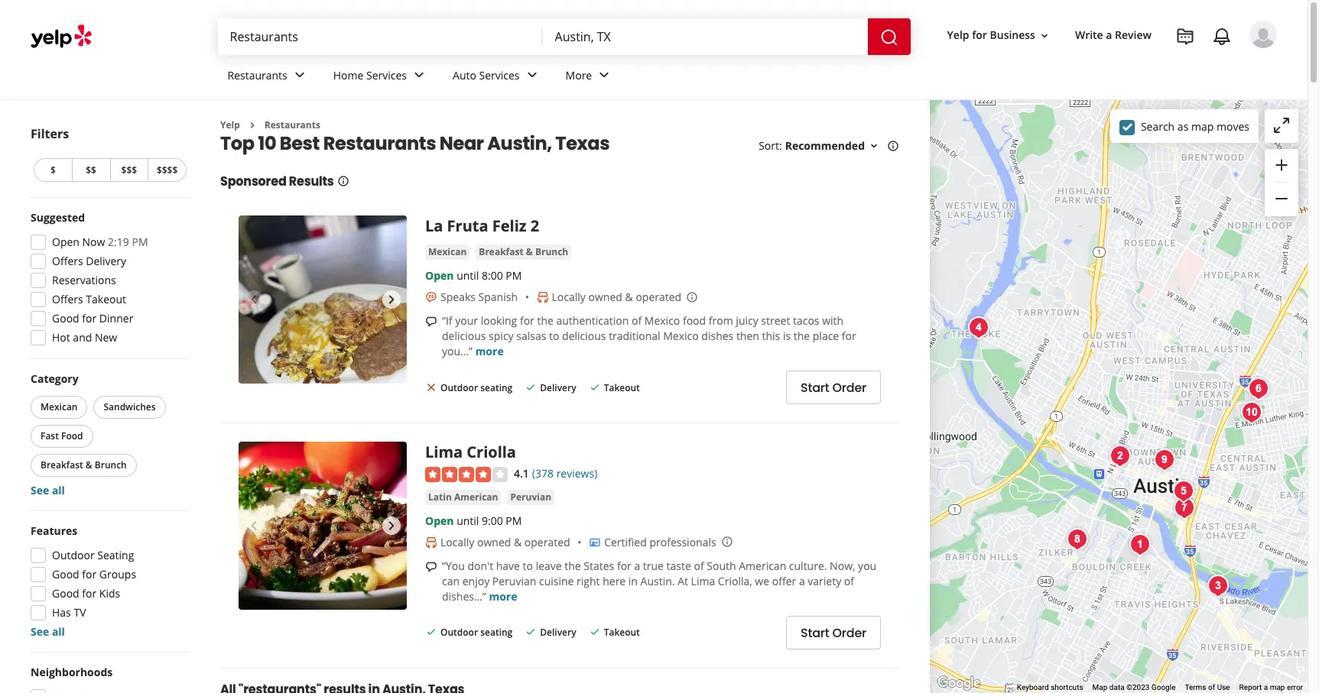 Task type: describe. For each thing, give the bounding box(es) containing it.
report
[[1239, 684, 1262, 692]]

more link
[[553, 55, 626, 99]]

peruvian link
[[507, 490, 554, 506]]

none field 'find'
[[230, 28, 530, 45]]

peruvian button
[[507, 490, 554, 506]]

services for home services
[[366, 68, 407, 82]]

search
[[1141, 119, 1175, 133]]

authentication
[[556, 314, 629, 328]]

traditional
[[609, 329, 660, 344]]

spicy
[[489, 329, 514, 344]]

keyboard shortcuts
[[1017, 684, 1083, 692]]

la plancha image
[[1237, 398, 1267, 428]]

filters
[[31, 125, 69, 142]]

now,
[[830, 559, 855, 574]]

has
[[52, 606, 71, 620]]

next image for la
[[382, 291, 401, 309]]

keyboard
[[1017, 684, 1049, 692]]

zoom out image
[[1273, 190, 1291, 208]]

more link for fruta
[[475, 344, 504, 359]]

seating
[[97, 548, 134, 563]]

latin american
[[428, 491, 498, 504]]

recommended button
[[785, 139, 880, 153]]

you…"
[[442, 344, 473, 359]]

1 vertical spatial outdoor
[[52, 548, 95, 563]]

yelp link
[[220, 119, 240, 132]]

true
[[643, 559, 664, 574]]

error
[[1287, 684, 1303, 692]]

to inside '"you don't have to leave the states for a true taste of south american culture. now, you can enjoy peruvian cuisine right here in austin. at lima criolla, we offer a variety of dishes…"'
[[523, 559, 533, 574]]

1 vertical spatial restaurants link
[[264, 119, 320, 132]]

taste
[[667, 559, 691, 574]]

a inside "write a review" link
[[1106, 28, 1112, 42]]

& up have
[[514, 535, 522, 550]]

is
[[783, 329, 791, 344]]

open until 8:00 pm
[[425, 269, 522, 283]]

don't
[[468, 559, 493, 574]]

of right the taste
[[694, 559, 704, 574]]

outdoor seating
[[52, 548, 134, 563]]

locally for 16 locally owned v2 image
[[552, 290, 586, 305]]

16 locally owned v2 image
[[537, 292, 549, 304]]

start order link for la fruta feliz 2
[[786, 371, 881, 405]]

google image
[[934, 674, 984, 694]]

projects image
[[1176, 28, 1195, 46]]

top 10 best restaurants near austin, texas
[[220, 131, 610, 156]]

0 vertical spatial mexico
[[644, 314, 680, 328]]

see all for category
[[31, 483, 65, 498]]

yelp for yelp link
[[220, 119, 240, 132]]

of inside "if your looking for the authentication of mexico food from juicy street tacos with delicious spicy salsas to delicious traditional mexico dishes then this is the place for you…"
[[632, 314, 642, 328]]

start order for la fruta feliz 2
[[801, 379, 866, 397]]

auto services link
[[441, 55, 553, 99]]

0 horizontal spatial breakfast & brunch button
[[31, 454, 137, 477]]

"you don't have to leave the states for a true taste of south american culture. now, you can enjoy peruvian cuisine right here in austin. at lima criolla, we offer a variety of dishes…"
[[442, 559, 877, 604]]

lima criolla
[[425, 442, 516, 463]]

see for features
[[31, 625, 49, 639]]

terms
[[1185, 684, 1206, 692]]

24 chevron down v2 image for home services
[[410, 66, 428, 84]]

home services
[[333, 68, 407, 82]]

16 chevron down v2 image for yelp for business
[[1038, 30, 1051, 42]]

offers for offers takeout
[[52, 292, 83, 307]]

(378 reviews) link
[[532, 465, 598, 482]]

1 horizontal spatial mexican button
[[425, 245, 470, 260]]

for down good for groups
[[82, 587, 97, 601]]

good for good for groups
[[52, 567, 79, 582]]

new
[[95, 330, 117, 345]]

austin,
[[487, 131, 552, 156]]

write a review link
[[1069, 22, 1158, 49]]

breakfast & brunch for the leftmost breakfast & brunch button
[[41, 459, 127, 472]]

1 vertical spatial breakfast
[[41, 459, 83, 472]]

outdoor seating for fruta
[[440, 381, 513, 394]]

here
[[603, 574, 626, 589]]

a down culture.
[[799, 574, 805, 589]]

lima criolla link
[[425, 442, 516, 463]]

2:19
[[108, 235, 129, 249]]

certified professionals
[[604, 535, 716, 550]]

a up in
[[634, 559, 640, 574]]

all for category
[[52, 483, 65, 498]]

2
[[530, 216, 539, 237]]

good for good for dinner
[[52, 311, 79, 326]]

see all button for category
[[31, 483, 65, 498]]

until for criolla
[[457, 514, 479, 528]]

0 vertical spatial lima
[[425, 442, 463, 463]]

business categories element
[[215, 55, 1277, 99]]

breakfast & brunch link
[[476, 245, 571, 260]]

yelp for yelp for business
[[947, 28, 969, 42]]

map data ©2023 google
[[1092, 684, 1176, 692]]

0 vertical spatial takeout
[[86, 292, 126, 307]]

home services link
[[321, 55, 441, 99]]

you
[[858, 559, 877, 574]]

can
[[442, 574, 460, 589]]

seating for criolla
[[480, 627, 513, 640]]

owned for 16 locally owned v2 icon
[[477, 535, 511, 550]]

to inside "if your looking for the authentication of mexico food from juicy street tacos with delicious spicy salsas to delicious traditional mexico dishes then this is the place for you…"
[[549, 329, 559, 344]]

0 horizontal spatial mexican button
[[31, 396, 88, 419]]

9:00
[[482, 514, 503, 528]]

shortcuts
[[1051, 684, 1083, 692]]

report a map error
[[1239, 684, 1303, 692]]

open for lima
[[425, 514, 454, 528]]

keyboard shortcuts button
[[1017, 683, 1083, 694]]

24 chevron down v2 image for auto services
[[523, 66, 541, 84]]

use
[[1217, 684, 1230, 692]]

states
[[584, 559, 614, 574]]

2 horizontal spatial the
[[794, 329, 810, 344]]

reservations
[[52, 273, 116, 288]]

16 chevron right v2 image
[[246, 119, 258, 131]]

as
[[1178, 119, 1189, 133]]

criolla,
[[718, 574, 752, 589]]

professionals
[[650, 535, 716, 550]]

salty sow image
[[1243, 374, 1274, 405]]

(378
[[532, 467, 554, 481]]

map
[[1092, 684, 1108, 692]]

variety
[[808, 574, 841, 589]]

la fruta feliz 2 image
[[239, 216, 407, 384]]

outdoor for lima
[[440, 627, 478, 640]]

of left the use
[[1208, 684, 1215, 692]]

all for features
[[52, 625, 65, 639]]

reviews)
[[556, 467, 598, 481]]

group containing category
[[28, 372, 190, 499]]

& inside breakfast & brunch link
[[526, 246, 533, 259]]

top
[[220, 131, 254, 156]]

16 speaks spanish v2 image
[[425, 292, 437, 304]]

map for moves
[[1191, 119, 1214, 133]]

in
[[628, 574, 638, 589]]

place
[[813, 329, 839, 344]]

2 delicious from the left
[[562, 329, 606, 344]]

$$$$ button
[[148, 158, 187, 182]]

juicy
[[736, 314, 758, 328]]

owned for 16 locally owned v2 image
[[588, 290, 622, 305]]

©2023
[[1127, 684, 1150, 692]]

report a map error link
[[1239, 684, 1303, 692]]

near
[[440, 131, 484, 156]]

the inside '"you don't have to leave the states for a true taste of south american culture. now, you can enjoy peruvian cuisine right here in austin. at lima criolla, we offer a variety of dishes…"'
[[565, 559, 581, 574]]

locally owned & operated for 16 locally owned v2 image
[[552, 290, 682, 305]]

breakfast & brunch for the rightmost breakfast & brunch button
[[479, 246, 568, 259]]

see all for features
[[31, 625, 65, 639]]

group containing features
[[26, 524, 190, 640]]

previous image for la fruta feliz 2
[[245, 291, 263, 309]]

1 vertical spatial mexico
[[663, 329, 699, 344]]

"if
[[442, 314, 452, 328]]

16 info v2 image
[[887, 140, 899, 152]]

american inside button
[[454, 491, 498, 504]]

(378 reviews)
[[532, 467, 598, 481]]

$$$$
[[157, 164, 178, 177]]

services for auto services
[[479, 68, 520, 82]]

texas
[[555, 131, 610, 156]]

dishes
[[702, 329, 734, 344]]

good for groups
[[52, 567, 136, 582]]

$$ button
[[72, 158, 110, 182]]

map for error
[[1270, 684, 1285, 692]]

4.1 star rating image
[[425, 467, 508, 483]]

0 vertical spatial open
[[52, 235, 79, 249]]

qi austin image
[[1105, 441, 1136, 472]]

expand map image
[[1273, 116, 1291, 135]]

fast food button
[[31, 425, 93, 448]]



Task type: locate. For each thing, give the bounding box(es) containing it.
1 horizontal spatial owned
[[588, 290, 622, 305]]

pm for la fruta feliz 2
[[506, 269, 522, 283]]

the right is
[[794, 329, 810, 344]]

zoom in image
[[1273, 156, 1291, 174]]

peruvian inside button
[[510, 491, 551, 504]]

anthem image
[[1169, 493, 1200, 524]]

16 checkmark v2 image
[[525, 381, 537, 393], [589, 381, 601, 393], [425, 626, 437, 639], [589, 626, 601, 639]]

food
[[61, 430, 83, 443]]

1 vertical spatial pm
[[506, 269, 522, 283]]

1 horizontal spatial map
[[1270, 684, 1285, 692]]

16 chevron down v2 image left 16 info v2 icon
[[868, 140, 880, 152]]

16 chevron down v2 image
[[1038, 30, 1051, 42], [868, 140, 880, 152]]

10
[[258, 131, 276, 156]]

brunch for the rightmost breakfast & brunch button
[[535, 246, 568, 259]]

for down with
[[842, 329, 856, 344]]

0 horizontal spatial map
[[1191, 119, 1214, 133]]

spanish
[[478, 290, 518, 305]]

takeout for la fruta feliz 2
[[604, 381, 640, 394]]

0 vertical spatial delivery
[[86, 254, 126, 268]]

0 vertical spatial see all button
[[31, 483, 65, 498]]

1 vertical spatial breakfast & brunch button
[[31, 454, 137, 477]]

None field
[[230, 28, 530, 45], [555, 28, 855, 45]]

0 horizontal spatial breakfast & brunch
[[41, 459, 127, 472]]

takeout for lima criolla
[[604, 627, 640, 640]]

slideshow element for lima
[[239, 442, 407, 611]]

2 slideshow element from the top
[[239, 442, 407, 611]]

outdoor for la
[[440, 381, 478, 394]]

info icon image
[[686, 291, 698, 303], [686, 291, 698, 303], [721, 536, 733, 548], [721, 536, 733, 548]]

0 vertical spatial 16 chevron down v2 image
[[1038, 30, 1051, 42]]

neighborhoods group
[[26, 665, 190, 694]]

higher ground image
[[1149, 445, 1180, 476]]

0 horizontal spatial delicious
[[442, 329, 486, 344]]

0 vertical spatial start
[[801, 379, 829, 397]]

lima
[[425, 442, 463, 463], [691, 574, 715, 589]]

0 vertical spatial locally owned & operated
[[552, 290, 682, 305]]

1 vertical spatial american
[[739, 559, 786, 574]]

open down suggested
[[52, 235, 79, 249]]

1 horizontal spatial breakfast
[[479, 246, 524, 259]]

business
[[990, 28, 1035, 42]]

la fruta feliz 2 link
[[425, 216, 539, 237]]

for up salsas
[[520, 314, 534, 328]]

mexican
[[428, 246, 467, 259], [41, 401, 78, 414]]

1 vertical spatial order
[[832, 624, 866, 642]]

sandwiches
[[104, 401, 156, 414]]

0 vertical spatial offers
[[52, 254, 83, 268]]

a right write
[[1106, 28, 1112, 42]]

sponsored results
[[220, 173, 334, 191]]

2 start from the top
[[801, 624, 829, 642]]

restaurants right 16 chevron right v2 image
[[264, 119, 320, 132]]

sandwiches button
[[94, 396, 166, 419]]

&
[[526, 246, 533, 259], [625, 290, 633, 305], [86, 459, 92, 472], [514, 535, 522, 550]]

2 start order link from the top
[[786, 616, 881, 650]]

2 services from the left
[[479, 68, 520, 82]]

1 vertical spatial 16 chevron down v2 image
[[868, 140, 880, 152]]

operated for 16 locally owned v2 image
[[636, 290, 682, 305]]

0 horizontal spatial services
[[366, 68, 407, 82]]

1 vertical spatial to
[[523, 559, 533, 574]]

see all
[[31, 483, 65, 498], [31, 625, 65, 639]]

the up salsas
[[537, 314, 554, 328]]

3 good from the top
[[52, 587, 79, 601]]

write
[[1075, 28, 1103, 42]]

moonshine patio bar & grill image
[[1169, 476, 1199, 507]]

1 vertical spatial open
[[425, 269, 454, 283]]

lima right "at"
[[691, 574, 715, 589]]

breakfast down fast food 'button'
[[41, 459, 83, 472]]

0 vertical spatial peruvian
[[510, 491, 551, 504]]

google
[[1152, 684, 1176, 692]]

locally owned & operated up authentication
[[552, 290, 682, 305]]

0 vertical spatial see
[[31, 483, 49, 498]]

$ button
[[34, 158, 72, 182]]

see all button down has
[[31, 625, 65, 639]]

seating left 16 checkmark v2 image
[[480, 627, 513, 640]]

and
[[73, 330, 92, 345]]

1 all from the top
[[52, 483, 65, 498]]

24 chevron down v2 image right more
[[595, 66, 613, 84]]

1 horizontal spatial american
[[739, 559, 786, 574]]

american up we
[[739, 559, 786, 574]]

a right report
[[1264, 684, 1268, 692]]

more for fruta
[[475, 344, 504, 359]]

$$$
[[121, 164, 137, 177]]

16 speech v2 image left "you
[[425, 561, 437, 573]]

0 horizontal spatial mexican
[[41, 401, 78, 414]]

0 vertical spatial mexican button
[[425, 245, 470, 260]]

2 until from the top
[[457, 514, 479, 528]]

good for good for kids
[[52, 587, 79, 601]]

1 horizontal spatial locally
[[552, 290, 586, 305]]

quince lakehouse image
[[964, 313, 994, 343]]

0 horizontal spatial operated
[[524, 535, 570, 550]]

2 none field from the left
[[555, 28, 855, 45]]

1 vertical spatial mexican button
[[31, 396, 88, 419]]

1 vertical spatial good
[[52, 567, 79, 582]]

1 vertical spatial start
[[801, 624, 829, 642]]

good up the has tv in the bottom left of the page
[[52, 587, 79, 601]]

0 vertical spatial breakfast
[[479, 246, 524, 259]]

2 start order from the top
[[801, 624, 866, 642]]

16 speech v2 image left "if
[[425, 316, 437, 328]]

1 horizontal spatial brunch
[[535, 246, 568, 259]]

1 horizontal spatial delicious
[[562, 329, 606, 344]]

more link down have
[[489, 590, 517, 604]]

start for lima criolla
[[801, 624, 829, 642]]

mexican button
[[425, 245, 470, 260], [31, 396, 88, 419]]

offer
[[772, 574, 796, 589]]

mexican button up fast food at the left of the page
[[31, 396, 88, 419]]

has tv
[[52, 606, 86, 620]]

1 vertical spatial peruvian
[[492, 574, 536, 589]]

1 vertical spatial delivery
[[540, 381, 576, 394]]

1 delicious from the left
[[442, 329, 486, 344]]

1 none field from the left
[[230, 28, 530, 45]]

24 chevron down v2 image inside auto services link
[[523, 66, 541, 84]]

all down has
[[52, 625, 65, 639]]

1 horizontal spatial none field
[[555, 28, 855, 45]]

offers delivery
[[52, 254, 126, 268]]

order for la fruta feliz 2
[[832, 379, 866, 397]]

restaurants inside business categories element
[[228, 68, 287, 82]]

0 vertical spatial good
[[52, 311, 79, 326]]

start
[[801, 379, 829, 397], [801, 624, 829, 642]]

culture.
[[789, 559, 827, 574]]

slideshow element
[[239, 216, 407, 384], [239, 442, 407, 611]]

restaurants up 16 info v2 image
[[323, 131, 436, 156]]

enjoy
[[462, 574, 490, 589]]

of down now,
[[844, 574, 854, 589]]

more link down spicy
[[475, 344, 504, 359]]

good for dinner
[[52, 311, 133, 326]]

mexican for left mexican button
[[41, 401, 78, 414]]

breakfast & brunch down food
[[41, 459, 127, 472]]

more for criolla
[[489, 590, 517, 604]]

1 start from the top
[[801, 379, 829, 397]]

1 start order link from the top
[[786, 371, 881, 405]]

we
[[755, 574, 769, 589]]

0 vertical spatial yelp
[[947, 28, 969, 42]]

1 order from the top
[[832, 379, 866, 397]]

16 speech v2 image
[[425, 316, 437, 328], [425, 561, 437, 573]]

user actions element
[[935, 19, 1299, 113]]

1 24 chevron down v2 image from the left
[[290, 66, 309, 84]]

& down 2
[[526, 246, 533, 259]]

2 vertical spatial good
[[52, 587, 79, 601]]

delicious down your
[[442, 329, 486, 344]]

2 seating from the top
[[480, 627, 513, 640]]

0 vertical spatial slideshow element
[[239, 216, 407, 384]]

delivery down salsas
[[540, 381, 576, 394]]

1 see all button from the top
[[31, 483, 65, 498]]

peruvian inside '"you don't have to leave the states for a true taste of south american culture. now, you can enjoy peruvian cuisine right here in austin. at lima criolla, we offer a variety of dishes…"'
[[492, 574, 536, 589]]

dishes…"
[[442, 590, 486, 604]]

group
[[1265, 149, 1299, 216], [26, 210, 190, 350], [28, 372, 190, 499], [26, 524, 190, 640]]

open for la
[[425, 269, 454, 283]]

yelp
[[947, 28, 969, 42], [220, 119, 240, 132]]

2 outdoor seating from the top
[[440, 627, 513, 640]]

for down the offers takeout
[[82, 311, 97, 326]]

until down latin american button
[[457, 514, 479, 528]]

slideshow element for la
[[239, 216, 407, 384]]

open up 16 locally owned v2 icon
[[425, 514, 454, 528]]

Near text field
[[555, 28, 855, 45]]

map
[[1191, 119, 1214, 133], [1270, 684, 1285, 692]]

operated for 16 locally owned v2 icon
[[524, 535, 570, 550]]

24 chevron down v2 image
[[410, 66, 428, 84], [523, 66, 541, 84]]

of
[[632, 314, 642, 328], [694, 559, 704, 574], [844, 574, 854, 589], [1208, 684, 1215, 692]]

0 vertical spatial brunch
[[535, 246, 568, 259]]

0 vertical spatial pm
[[132, 235, 148, 249]]

all up features
[[52, 483, 65, 498]]

1618 asian fusion image
[[1203, 571, 1234, 602]]

1 vertical spatial start order link
[[786, 616, 881, 650]]

1 horizontal spatial breakfast & brunch
[[479, 246, 568, 259]]

speaks spanish
[[440, 290, 518, 305]]

mexican button down la
[[425, 245, 470, 260]]

of up traditional
[[632, 314, 642, 328]]

pm right 9:00
[[506, 514, 522, 528]]

1 vertical spatial seating
[[480, 627, 513, 640]]

1 offers from the top
[[52, 254, 83, 268]]

for up good for kids
[[82, 567, 97, 582]]

suggested
[[31, 210, 85, 225]]

0 vertical spatial all
[[52, 483, 65, 498]]

mexican down la
[[428, 246, 467, 259]]

peruvian down 4.1
[[510, 491, 551, 504]]

write a review
[[1075, 28, 1152, 42]]

outdoor seating down you…"
[[440, 381, 513, 394]]

yelp for business button
[[941, 22, 1057, 49]]

american up open until 9:00 pm
[[454, 491, 498, 504]]

1 previous image from the top
[[245, 291, 263, 309]]

locally up "you
[[440, 535, 474, 550]]

16 chevron down v2 image inside recommended dropdown button
[[868, 140, 880, 152]]

review
[[1115, 28, 1152, 42]]

open up 16 speaks spanish v2 image
[[425, 269, 454, 283]]

start order link down variety
[[786, 616, 881, 650]]

16 speech v2 image for la fruta feliz 2
[[425, 316, 437, 328]]

2 vertical spatial the
[[565, 559, 581, 574]]

1 vertical spatial operated
[[524, 535, 570, 550]]

outdoor seating down dishes…"
[[440, 627, 513, 640]]

for inside yelp for business button
[[972, 28, 987, 42]]

notifications image
[[1213, 28, 1231, 46]]

1 seating from the top
[[480, 381, 513, 394]]

next image
[[382, 291, 401, 309], [382, 517, 401, 536]]

category
[[31, 372, 78, 386]]

2 vertical spatial takeout
[[604, 627, 640, 640]]

1 until from the top
[[457, 269, 479, 283]]

1 horizontal spatial 16 chevron down v2 image
[[1038, 30, 1051, 42]]

1 outdoor seating from the top
[[440, 381, 513, 394]]

delivery right 16 checkmark v2 image
[[540, 627, 576, 640]]

map left error
[[1270, 684, 1285, 692]]

None search field
[[218, 18, 914, 55]]

peruvian down have
[[492, 574, 536, 589]]

tv
[[74, 606, 86, 620]]

sort:
[[759, 139, 782, 153]]

24 chevron down v2 image inside more link
[[595, 66, 613, 84]]

south
[[707, 559, 736, 574]]

kids
[[99, 587, 120, 601]]

0 horizontal spatial the
[[537, 314, 554, 328]]

food
[[683, 314, 706, 328]]

0 vertical spatial map
[[1191, 119, 1214, 133]]

1 horizontal spatial the
[[565, 559, 581, 574]]

$$$ button
[[110, 158, 148, 182]]

1 vertical spatial locally
[[440, 535, 474, 550]]

0 vertical spatial to
[[549, 329, 559, 344]]

more
[[566, 68, 592, 82]]

then
[[736, 329, 759, 344]]

services
[[366, 68, 407, 82], [479, 68, 520, 82]]

good
[[52, 311, 79, 326], [52, 567, 79, 582], [52, 587, 79, 601]]

fast food
[[41, 430, 83, 443]]

16 chevron down v2 image right business
[[1038, 30, 1051, 42]]

1 horizontal spatial lima
[[691, 574, 715, 589]]

2 24 chevron down v2 image from the left
[[523, 66, 541, 84]]

0 vertical spatial outdoor seating
[[440, 381, 513, 394]]

1 slideshow element from the top
[[239, 216, 407, 384]]

lima inside '"you don't have to leave the states for a true taste of south american culture. now, you can enjoy peruvian cuisine right here in austin. at lima criolla, we offer a variety of dishes…"'
[[691, 574, 715, 589]]

1 horizontal spatial services
[[479, 68, 520, 82]]

services right auto at left
[[479, 68, 520, 82]]

0 vertical spatial locally
[[552, 290, 586, 305]]

previous image
[[245, 291, 263, 309], [245, 517, 263, 536]]

start order down 'place'
[[801, 379, 866, 397]]

0 vertical spatial restaurants link
[[215, 55, 321, 99]]

takeout down the here
[[604, 627, 640, 640]]

1 vertical spatial offers
[[52, 292, 83, 307]]

2 all from the top
[[52, 625, 65, 639]]

2 order from the top
[[832, 624, 866, 642]]

mexican for the right mexican button
[[428, 246, 467, 259]]

latin american link
[[425, 490, 501, 506]]

0 horizontal spatial none field
[[230, 28, 530, 45]]

1 vertical spatial until
[[457, 514, 479, 528]]

0 vertical spatial next image
[[382, 291, 401, 309]]

more
[[475, 344, 504, 359], [489, 590, 517, 604]]

0 horizontal spatial yelp
[[220, 119, 240, 132]]

start down variety
[[801, 624, 829, 642]]

0 vertical spatial until
[[457, 269, 479, 283]]

group containing suggested
[[26, 210, 190, 350]]

restaurants link up 16 chevron right v2 image
[[215, 55, 321, 99]]

delicious down authentication
[[562, 329, 606, 344]]

see all button for features
[[31, 625, 65, 639]]

"you
[[442, 559, 465, 574]]

start order link for lima criolla
[[786, 616, 881, 650]]

more link for criolla
[[489, 590, 517, 604]]

restaurants
[[228, 68, 287, 82], [264, 119, 320, 132], [323, 131, 436, 156]]

0 horizontal spatial lima
[[425, 442, 463, 463]]

2 see all from the top
[[31, 625, 65, 639]]

1 next image from the top
[[382, 291, 401, 309]]

16 speech v2 image for lima criolla
[[425, 561, 437, 573]]

mexico down the food
[[663, 329, 699, 344]]

seating for fruta
[[480, 381, 513, 394]]

0 vertical spatial start order
[[801, 379, 866, 397]]

search image
[[880, 28, 898, 46]]

24 chevron down v2 image left home
[[290, 66, 309, 84]]

brunch for the leftmost breakfast & brunch button
[[95, 459, 127, 472]]

outdoor down dishes…"
[[440, 627, 478, 640]]

24 chevron down v2 image inside restaurants link
[[290, 66, 309, 84]]

aba - austin image
[[1125, 530, 1156, 561]]

16 chevron down v2 image inside yelp for business button
[[1038, 30, 1051, 42]]

more link
[[475, 344, 504, 359], [489, 590, 517, 604]]

24 chevron down v2 image inside home services link
[[410, 66, 428, 84]]

2 see from the top
[[31, 625, 49, 639]]

american inside '"you don't have to leave the states for a true taste of south american culture. now, you can enjoy peruvian cuisine right here in austin. at lima criolla, we offer a variety of dishes…"'
[[739, 559, 786, 574]]

2 16 speech v2 image from the top
[[425, 561, 437, 573]]

cuisine
[[539, 574, 574, 589]]

0 vertical spatial the
[[537, 314, 554, 328]]

24 chevron down v2 image for more
[[595, 66, 613, 84]]

right
[[577, 574, 600, 589]]

4.1 link
[[514, 465, 529, 482]]

brunch down 2
[[535, 246, 568, 259]]

2 24 chevron down v2 image from the left
[[595, 66, 613, 84]]

16 checkmark v2 image
[[525, 626, 537, 639]]

takeout down traditional
[[604, 381, 640, 394]]

auto
[[453, 68, 476, 82]]

until for fruta
[[457, 269, 479, 283]]

for inside '"you don't have to leave the states for a true taste of south american culture. now, you can enjoy peruvian cuisine right here in austin. at lima criolla, we offer a variety of dishes…"'
[[617, 559, 632, 574]]

$$
[[86, 164, 96, 177]]

0 horizontal spatial american
[[454, 491, 498, 504]]

1 see all from the top
[[31, 483, 65, 498]]

lima criolla image
[[1305, 154, 1319, 184]]

1 vertical spatial more link
[[489, 590, 517, 604]]

offers up reservations
[[52, 254, 83, 268]]

offers takeout
[[52, 292, 126, 307]]

1 see from the top
[[31, 483, 49, 498]]

1 vertical spatial takeout
[[604, 381, 640, 394]]

24 chevron down v2 image for restaurants
[[290, 66, 309, 84]]

0 horizontal spatial locally
[[440, 535, 474, 550]]

1 good from the top
[[52, 311, 79, 326]]

pm right '8:00'
[[506, 269, 522, 283]]

have
[[496, 559, 520, 574]]

1 horizontal spatial breakfast & brunch button
[[476, 245, 571, 260]]

lima criolla image
[[239, 442, 407, 611]]

1 horizontal spatial operated
[[636, 290, 682, 305]]

start for la fruta feliz 2
[[801, 379, 829, 397]]

see for category
[[31, 483, 49, 498]]

0 horizontal spatial 16 chevron down v2 image
[[868, 140, 880, 152]]

24 chevron down v2 image left auto at left
[[410, 66, 428, 84]]

order down variety
[[832, 624, 866, 642]]

next image for lima
[[382, 517, 401, 536]]

1 start order from the top
[[801, 379, 866, 397]]

0 horizontal spatial 24 chevron down v2 image
[[410, 66, 428, 84]]

with
[[822, 314, 844, 328]]

brunch down the sandwiches button
[[95, 459, 127, 472]]

map region
[[809, 0, 1319, 694]]

fast
[[41, 430, 59, 443]]

pm right 2:19
[[132, 235, 148, 249]]

mexico up traditional
[[644, 314, 680, 328]]

4.1
[[514, 467, 529, 481]]

8:00
[[482, 269, 503, 283]]

& down fast food 'button'
[[86, 459, 92, 472]]

see all up features
[[31, 483, 65, 498]]

odd duck image
[[1062, 525, 1093, 555]]

16 certified professionals v2 image
[[589, 537, 601, 549]]

24 chevron down v2 image right auto services
[[523, 66, 541, 84]]

& up traditional
[[625, 290, 633, 305]]

24 chevron down v2 image
[[290, 66, 309, 84], [595, 66, 613, 84]]

outdoor right 16 close v2 image
[[440, 381, 478, 394]]

0 vertical spatial more link
[[475, 344, 504, 359]]

Find text field
[[230, 28, 530, 45]]

mexican link
[[425, 245, 470, 260]]

to right salsas
[[549, 329, 559, 344]]

locally owned & operated for 16 locally owned v2 icon
[[440, 535, 570, 550]]

0 vertical spatial american
[[454, 491, 498, 504]]

16 chevron down v2 image for recommended
[[868, 140, 880, 152]]

previous image for lima criolla
[[245, 517, 263, 536]]

1 vertical spatial slideshow element
[[239, 442, 407, 611]]

1 horizontal spatial mexican
[[428, 246, 467, 259]]

yelp for business
[[947, 28, 1035, 42]]

start order link down 'place'
[[786, 371, 881, 405]]

outdoor
[[440, 381, 478, 394], [52, 548, 95, 563], [440, 627, 478, 640]]

yelp inside button
[[947, 28, 969, 42]]

order for lima criolla
[[832, 624, 866, 642]]

2 next image from the top
[[382, 517, 401, 536]]

jeremy m. image
[[1250, 21, 1277, 48]]

1 24 chevron down v2 image from the left
[[410, 66, 428, 84]]

1 services from the left
[[366, 68, 407, 82]]

lima up 4.1 star rating image
[[425, 442, 463, 463]]

operated up the leave
[[524, 535, 570, 550]]

none field near
[[555, 28, 855, 45]]

start order down variety
[[801, 624, 866, 642]]

restaurants link
[[215, 55, 321, 99], [264, 119, 320, 132]]

neighborhoods
[[31, 665, 113, 680]]

restaurants link right 16 chevron right v2 image
[[264, 119, 320, 132]]

for left business
[[972, 28, 987, 42]]

1 horizontal spatial 24 chevron down v2 image
[[595, 66, 613, 84]]

moves
[[1217, 119, 1250, 133]]

good up good for kids
[[52, 567, 79, 582]]

1 vertical spatial brunch
[[95, 459, 127, 472]]

for up in
[[617, 559, 632, 574]]

1 vertical spatial see
[[31, 625, 49, 639]]

auto services
[[453, 68, 520, 82]]

austin.
[[641, 574, 675, 589]]

until
[[457, 269, 479, 283], [457, 514, 479, 528]]

0 vertical spatial see all
[[31, 483, 65, 498]]

to right have
[[523, 559, 533, 574]]

order down 'place'
[[832, 379, 866, 397]]

delivery for la fruta feliz 2
[[540, 381, 576, 394]]

owned down 9:00
[[477, 535, 511, 550]]

2 good from the top
[[52, 567, 79, 582]]

yelp left business
[[947, 28, 969, 42]]

yelp left 16 chevron right v2 image
[[220, 119, 240, 132]]

dinner
[[99, 311, 133, 326]]

outdoor seating for criolla
[[440, 627, 513, 640]]

the up right
[[565, 559, 581, 574]]

0 vertical spatial breakfast & brunch button
[[476, 245, 571, 260]]

2 see all button from the top
[[31, 625, 65, 639]]

start down 'place'
[[801, 379, 829, 397]]

16 info v2 image
[[337, 175, 349, 188]]

more down have
[[489, 590, 517, 604]]

1 vertical spatial start order
[[801, 624, 866, 642]]

16 locally owned v2 image
[[425, 537, 437, 549]]

your
[[455, 314, 478, 328]]

seating down spicy
[[480, 381, 513, 394]]

offers for offers delivery
[[52, 254, 83, 268]]

1 vertical spatial yelp
[[220, 119, 240, 132]]

feliz
[[492, 216, 527, 237]]

breakfast up '8:00'
[[479, 246, 524, 259]]

breakfast & brunch button down food
[[31, 454, 137, 477]]

locally right 16 locally owned v2 image
[[552, 290, 586, 305]]

owned up authentication
[[588, 290, 622, 305]]

see all down has
[[31, 625, 65, 639]]

pm for lima criolla
[[506, 514, 522, 528]]

1 vertical spatial previous image
[[245, 517, 263, 536]]

2 offers from the top
[[52, 292, 83, 307]]

leave
[[536, 559, 562, 574]]

16 close v2 image
[[425, 381, 437, 393]]

1 16 speech v2 image from the top
[[425, 316, 437, 328]]

locally for 16 locally owned v2 icon
[[440, 535, 474, 550]]

delivery for lima criolla
[[540, 627, 576, 640]]

start order for lima criolla
[[801, 624, 866, 642]]

0 vertical spatial owned
[[588, 290, 622, 305]]

2 previous image from the top
[[245, 517, 263, 536]]



Task type: vqa. For each thing, say whether or not it's contained in the screenshot.
Tax in the Free price estimates from local Tax Professionals Tell us about your project and get help from sponsored businesses.
no



